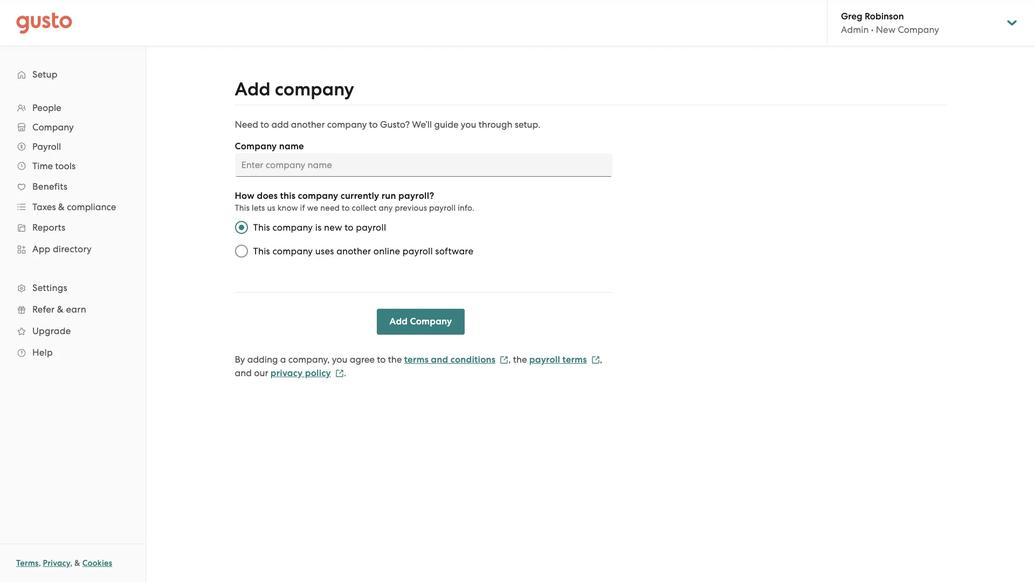 Task type: locate. For each thing, give the bounding box(es) containing it.
&
[[58, 202, 65, 213], [57, 304, 64, 315], [74, 559, 80, 569]]

company for this company is new to payroll
[[273, 222, 313, 233]]

1 horizontal spatial the
[[513, 354, 527, 365]]

add for add company
[[235, 78, 271, 100]]

opens in a new tab image inside privacy policy link
[[336, 369, 344, 378]]

company down people
[[32, 122, 74, 133]]

0 horizontal spatial another
[[291, 119, 325, 130]]

opens in a new tab image right policy
[[336, 369, 344, 378]]

company inside dropdown button
[[32, 122, 74, 133]]

0 vertical spatial another
[[291, 119, 325, 130]]

& for earn
[[57, 304, 64, 315]]

0 vertical spatial you
[[461, 119, 477, 130]]

to left "add"
[[261, 119, 269, 130]]

and inside , and our
[[235, 368, 252, 379]]

people
[[32, 102, 61, 113]]

this down this company is new to payroll "radio"
[[253, 246, 270, 257]]

app directory link
[[11, 240, 135, 259]]

1 horizontal spatial terms
[[563, 354, 587, 366]]

you up . on the bottom of page
[[332, 354, 348, 365]]

1 horizontal spatial and
[[431, 354, 449, 366]]

opens in a new tab image right conditions
[[500, 356, 509, 364]]

this down how
[[235, 203, 250, 213]]

currently
[[341, 190, 380, 202]]

terms , privacy , & cookies
[[16, 559, 112, 569]]

this
[[235, 203, 250, 213], [253, 222, 270, 233], [253, 246, 270, 257]]

0 horizontal spatial terms
[[404, 354, 429, 366]]

people button
[[11, 98, 135, 118]]

add
[[235, 78, 271, 100], [390, 316, 408, 327]]

earn
[[66, 304, 86, 315]]

0 vertical spatial this
[[235, 203, 250, 213]]

add for add company
[[390, 316, 408, 327]]

payroll left info.
[[429, 203, 456, 213]]

guide
[[435, 119, 459, 130]]

company down know
[[273, 222, 313, 233]]

name
[[279, 141, 304, 152]]

the right agree
[[388, 354, 402, 365]]

new
[[324, 222, 342, 233]]

This company is new to payroll radio
[[230, 216, 253, 240]]

•
[[872, 24, 874, 35]]

add company
[[235, 78, 354, 100]]

the left payroll terms
[[513, 354, 527, 365]]

home image
[[16, 12, 72, 34]]

know
[[278, 203, 298, 213]]

0 vertical spatial add
[[235, 78, 271, 100]]

setup
[[32, 69, 58, 80]]

1 vertical spatial you
[[332, 354, 348, 365]]

and for conditions
[[431, 354, 449, 366]]

to right new
[[345, 222, 354, 233]]

opens in a new tab image
[[500, 356, 509, 364], [592, 356, 600, 364], [336, 369, 344, 378]]

payroll
[[429, 203, 456, 213], [356, 222, 386, 233], [403, 246, 433, 257], [530, 354, 561, 366]]

company right new
[[898, 24, 940, 35]]

add inside button
[[390, 316, 408, 327]]

refer
[[32, 304, 55, 315]]

1 vertical spatial this
[[253, 222, 270, 233]]

another for company
[[291, 119, 325, 130]]

, and our
[[235, 354, 603, 379]]

1 vertical spatial and
[[235, 368, 252, 379]]

, right conditions
[[509, 354, 511, 365]]

terms link
[[16, 559, 39, 569]]

1 vertical spatial add
[[390, 316, 408, 327]]

add company button
[[377, 309, 465, 335]]

& left cookies
[[74, 559, 80, 569]]

terms and conditions
[[404, 354, 496, 366]]

run
[[382, 190, 396, 202]]

and
[[431, 354, 449, 366], [235, 368, 252, 379]]

add
[[272, 119, 289, 130]]

company left gusto?
[[327, 119, 367, 130]]

2 vertical spatial this
[[253, 246, 270, 257]]

taxes & compliance
[[32, 202, 116, 213]]

settings
[[32, 283, 67, 293]]

company
[[275, 78, 354, 100], [327, 119, 367, 130], [298, 190, 338, 202], [273, 222, 313, 233], [273, 246, 313, 257]]

and left conditions
[[431, 354, 449, 366]]

opens in a new tab image inside payroll terms link
[[592, 356, 600, 364]]

company,
[[288, 354, 330, 365]]

this
[[280, 190, 296, 202]]

1 horizontal spatial another
[[337, 246, 371, 257]]

need to add another company to gusto? we'll guide you through setup.
[[235, 119, 541, 130]]

& right taxes
[[58, 202, 65, 213]]

1 vertical spatial &
[[57, 304, 64, 315]]

by
[[235, 354, 245, 365]]

1 vertical spatial another
[[337, 246, 371, 257]]

opens in a new tab image for privacy policy
[[336, 369, 344, 378]]

the
[[388, 354, 402, 365], [513, 354, 527, 365]]

another up name
[[291, 119, 325, 130]]

payroll right , the on the bottom of page
[[530, 354, 561, 366]]

add up need
[[235, 78, 271, 100]]

company inside button
[[410, 316, 452, 327]]

opens in a new tab image right payroll terms
[[592, 356, 600, 364]]

list containing people
[[0, 98, 146, 364]]

through
[[479, 119, 513, 130]]

by adding a company, you agree to the
[[235, 354, 402, 365]]

company
[[898, 24, 940, 35], [32, 122, 74, 133], [235, 141, 277, 152], [410, 316, 452, 327]]

and down by
[[235, 368, 252, 379]]

company up "add"
[[275, 78, 354, 100]]

another right uses
[[337, 246, 371, 257]]

0 horizontal spatial the
[[388, 354, 402, 365]]

how does this company currently run payroll? this lets us know if we need to collect any previous payroll info.
[[235, 190, 475, 213]]

company inside the greg robinson admin • new company
[[898, 24, 940, 35]]

list
[[0, 98, 146, 364]]

2 horizontal spatial opens in a new tab image
[[592, 356, 600, 364]]

company up terms and conditions
[[410, 316, 452, 327]]

you
[[461, 119, 477, 130], [332, 354, 348, 365]]

this company is new to payroll
[[253, 222, 386, 233]]

1 terms from the left
[[404, 354, 429, 366]]

company left uses
[[273, 246, 313, 257]]

how
[[235, 190, 255, 202]]

another
[[291, 119, 325, 130], [337, 246, 371, 257]]

company up we
[[298, 190, 338, 202]]

This company uses another online payroll software radio
[[230, 240, 253, 263]]

, right payroll terms
[[600, 354, 603, 365]]

1 horizontal spatial add
[[390, 316, 408, 327]]

0 vertical spatial and
[[431, 354, 449, 366]]

lets
[[252, 203, 265, 213]]

0 horizontal spatial add
[[235, 78, 271, 100]]

to right need
[[342, 203, 350, 213]]

you right guide
[[461, 119, 477, 130]]

0 horizontal spatial opens in a new tab image
[[336, 369, 344, 378]]

app directory
[[32, 244, 92, 255]]

reports link
[[11, 218, 135, 237]]

, inside , and our
[[600, 354, 603, 365]]

2 terms from the left
[[563, 354, 587, 366]]

& left earn at the bottom left
[[57, 304, 64, 315]]

terms
[[16, 559, 39, 569]]

1 horizontal spatial opens in a new tab image
[[500, 356, 509, 364]]

app
[[32, 244, 50, 255]]

need
[[235, 119, 258, 130]]

this down lets
[[253, 222, 270, 233]]

add up , and our
[[390, 316, 408, 327]]

taxes & compliance button
[[11, 197, 135, 217]]

we
[[307, 203, 318, 213]]

& for compliance
[[58, 202, 65, 213]]

terms and conditions link
[[404, 354, 509, 366]]

taxes
[[32, 202, 56, 213]]

to
[[261, 119, 269, 130], [369, 119, 378, 130], [342, 203, 350, 213], [345, 222, 354, 233], [377, 354, 386, 365]]

to left gusto?
[[369, 119, 378, 130]]

opens in a new tab image inside terms and conditions link
[[500, 356, 509, 364]]

if
[[300, 203, 305, 213]]

refer & earn
[[32, 304, 86, 315]]

previous
[[395, 203, 427, 213]]

& inside dropdown button
[[58, 202, 65, 213]]

0 vertical spatial &
[[58, 202, 65, 213]]

0 horizontal spatial and
[[235, 368, 252, 379]]



Task type: vqa. For each thing, say whether or not it's contained in the screenshot.
conditions's and
yes



Task type: describe. For each thing, give the bounding box(es) containing it.
we'll
[[412, 119, 432, 130]]

this for this company is new to payroll
[[253, 222, 270, 233]]

opens in a new tab image for terms and conditions
[[500, 356, 509, 364]]

cookies
[[82, 559, 112, 569]]

reports
[[32, 222, 66, 233]]

company for this company uses another online payroll software
[[273, 246, 313, 257]]

admin
[[842, 24, 869, 35]]

payroll terms
[[530, 354, 587, 366]]

refer & earn link
[[11, 300, 135, 319]]

greg
[[842, 11, 863, 22]]

payroll terms link
[[530, 354, 600, 366]]

compliance
[[67, 202, 116, 213]]

uses
[[315, 246, 334, 257]]

0 horizontal spatial you
[[332, 354, 348, 365]]

collect
[[352, 203, 377, 213]]

payroll right online
[[403, 246, 433, 257]]

to right agree
[[377, 354, 386, 365]]

tools
[[55, 161, 76, 172]]

help
[[32, 347, 53, 358]]

benefits
[[32, 181, 67, 192]]

1 horizontal spatial you
[[461, 119, 477, 130]]

to inside how does this company currently run payroll? this lets us know if we need to collect any previous payroll info.
[[342, 203, 350, 213]]

privacy link
[[43, 559, 70, 569]]

new
[[877, 24, 896, 35]]

company name
[[235, 141, 304, 152]]

info.
[[458, 203, 475, 213]]

policy
[[305, 368, 331, 379]]

, the
[[509, 354, 527, 365]]

robinson
[[865, 11, 905, 22]]

company down need
[[235, 141, 277, 152]]

2 the from the left
[[513, 354, 527, 365]]

directory
[[53, 244, 92, 255]]

gusto navigation element
[[0, 46, 146, 381]]

2 vertical spatial &
[[74, 559, 80, 569]]

us
[[267, 203, 276, 213]]

greg robinson admin • new company
[[842, 11, 940, 35]]

, left cookies button
[[70, 559, 72, 569]]

company button
[[11, 118, 135, 137]]

online
[[374, 246, 401, 257]]

any
[[379, 203, 393, 213]]

payroll inside how does this company currently run payroll? this lets us know if we need to collect any previous payroll info.
[[429, 203, 456, 213]]

gusto?
[[380, 119, 410, 130]]

payroll
[[32, 141, 61, 152]]

opens in a new tab image for payroll terms
[[592, 356, 600, 364]]

help link
[[11, 343, 135, 363]]

our
[[254, 368, 268, 379]]

1 the from the left
[[388, 354, 402, 365]]

upgrade link
[[11, 322, 135, 341]]

conditions
[[451, 354, 496, 366]]

payroll button
[[11, 137, 135, 156]]

privacy policy
[[271, 368, 331, 379]]

setup link
[[11, 65, 135, 84]]

does
[[257, 190, 278, 202]]

time
[[32, 161, 53, 172]]

and for our
[[235, 368, 252, 379]]

this inside how does this company currently run payroll? this lets us know if we need to collect any previous payroll info.
[[235, 203, 250, 213]]

adding
[[247, 354, 278, 365]]

setup.
[[515, 119, 541, 130]]

payroll?
[[399, 190, 435, 202]]

privacy
[[43, 559, 70, 569]]

need
[[321, 203, 340, 213]]

company inside how does this company currently run payroll? this lets us know if we need to collect any previous payroll info.
[[298, 190, 338, 202]]

is
[[315, 222, 322, 233]]

company for add company
[[275, 78, 354, 100]]

privacy
[[271, 368, 303, 379]]

benefits link
[[11, 177, 135, 196]]

time tools
[[32, 161, 76, 172]]

time tools button
[[11, 156, 135, 176]]

this company uses another online payroll software
[[253, 246, 474, 257]]

payroll down "collect" in the left of the page
[[356, 222, 386, 233]]

upgrade
[[32, 326, 71, 337]]

agree
[[350, 354, 375, 365]]

a
[[280, 354, 286, 365]]

another for online
[[337, 246, 371, 257]]

cookies button
[[82, 557, 112, 570]]

software
[[436, 246, 474, 257]]

add company
[[390, 316, 452, 327]]

.
[[344, 368, 346, 379]]

, left the privacy link
[[39, 559, 41, 569]]

settings link
[[11, 278, 135, 298]]

Company name field
[[235, 153, 613, 177]]

this for this company uses another online payroll software
[[253, 246, 270, 257]]



